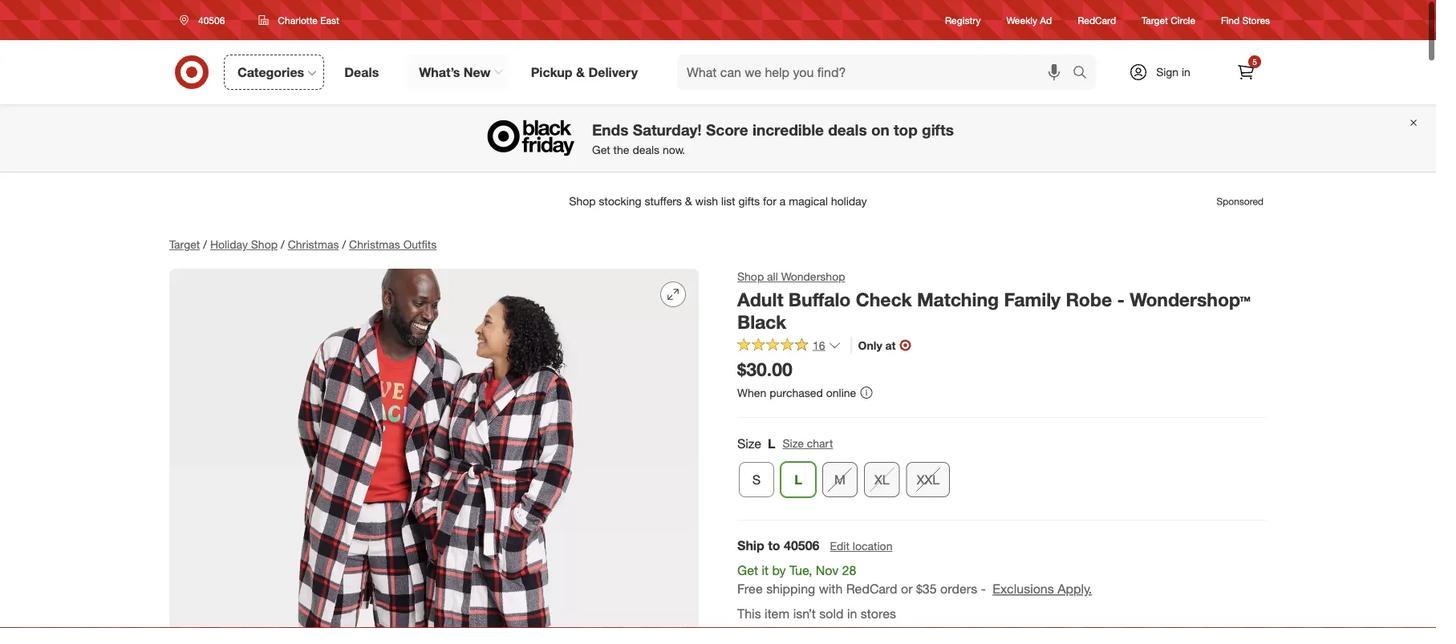 Task type: describe. For each thing, give the bounding box(es) containing it.
at
[[886, 338, 896, 352]]

east
[[320, 14, 339, 26]]

sign in
[[1156, 65, 1191, 79]]

nov
[[816, 563, 839, 579]]

target / holiday shop / christmas / christmas outfits
[[169, 238, 437, 252]]

$30.00
[[737, 358, 793, 381]]

size inside size l size chart
[[783, 437, 804, 451]]

xl link
[[864, 462, 900, 498]]

what's new
[[419, 64, 491, 80]]

l link
[[781, 462, 816, 498]]

edit location
[[830, 539, 893, 553]]

0 horizontal spatial in
[[847, 606, 857, 622]]

redcard link
[[1078, 13, 1116, 27]]

target circle link
[[1142, 13, 1196, 27]]

find stores
[[1221, 14, 1270, 26]]

1 / from the left
[[203, 238, 207, 252]]

40506 inside dropdown button
[[198, 14, 225, 26]]

matching
[[917, 288, 999, 311]]

delivery
[[589, 64, 638, 80]]

tue,
[[790, 563, 812, 579]]

shipping
[[766, 581, 815, 597]]

weekly
[[1007, 14, 1038, 26]]

0 horizontal spatial deals
[[633, 143, 660, 157]]

ends saturday! score incredible deals on top gifts get the deals now.
[[592, 120, 954, 157]]

redcard inside get it by tue, nov 28 free shipping with redcard or $35 orders - exclusions apply.
[[846, 581, 898, 597]]

16
[[813, 338, 825, 352]]

m link
[[823, 462, 858, 498]]

wondershop™
[[1130, 288, 1251, 311]]

size chart button
[[782, 435, 834, 453]]

pickup
[[531, 64, 573, 80]]

target for target circle
[[1142, 14, 1168, 26]]

all
[[767, 270, 778, 284]]

charlotte east
[[278, 14, 339, 26]]

5 link
[[1229, 55, 1264, 90]]

28
[[842, 563, 857, 579]]

new
[[464, 64, 491, 80]]

2 christmas from the left
[[349, 238, 400, 252]]

s
[[753, 472, 761, 488]]

shop all wondershop adult buffalo check matching family robe - wondershop™ black
[[737, 270, 1251, 334]]

get it by tue, nov 28 free shipping with redcard or $35 orders - exclusions apply.
[[737, 563, 1092, 597]]

item
[[765, 606, 790, 622]]

m
[[835, 472, 846, 488]]

stores
[[861, 606, 896, 622]]

family
[[1004, 288, 1061, 311]]

- inside get it by tue, nov 28 free shipping with redcard or $35 orders - exclusions apply.
[[981, 581, 986, 597]]

ends
[[592, 120, 629, 139]]

score
[[706, 120, 748, 139]]

categories link
[[224, 55, 324, 90]]

adult buffalo check matching family robe - wondershop™ black, 1 of 8 image
[[169, 269, 699, 628]]

registry
[[945, 14, 981, 26]]

charlotte
[[278, 14, 318, 26]]

shop inside shop all wondershop adult buffalo check matching family robe - wondershop™ black
[[737, 270, 764, 284]]

40506 button
[[169, 6, 242, 35]]

search button
[[1066, 55, 1104, 93]]

0 vertical spatial in
[[1182, 65, 1191, 79]]

find stores link
[[1221, 13, 1270, 27]]

advertisement region
[[156, 182, 1280, 221]]

holiday
[[210, 238, 248, 252]]

when
[[737, 385, 767, 399]]

0 vertical spatial redcard
[[1078, 14, 1116, 26]]

location
[[853, 539, 893, 553]]

adult
[[737, 288, 784, 311]]

christmas outfits link
[[349, 238, 437, 252]]

what's
[[419, 64, 460, 80]]

1 vertical spatial l
[[795, 472, 802, 488]]

online
[[826, 385, 856, 399]]

what's new link
[[405, 55, 511, 90]]

search
[[1066, 66, 1104, 82]]

What can we help you find? suggestions appear below search field
[[677, 55, 1077, 90]]

ship to 40506
[[737, 538, 820, 554]]

this
[[737, 606, 761, 622]]

gifts
[[922, 120, 954, 139]]

target circle
[[1142, 14, 1196, 26]]

find
[[1221, 14, 1240, 26]]

buffalo
[[789, 288, 851, 311]]

black
[[737, 311, 787, 334]]

- inside shop all wondershop adult buffalo check matching family robe - wondershop™ black
[[1117, 288, 1125, 311]]



Task type: locate. For each thing, give the bounding box(es) containing it.
- right orders
[[981, 581, 986, 597]]

holiday shop link
[[210, 238, 278, 252]]

1 horizontal spatial shop
[[737, 270, 764, 284]]

1 horizontal spatial l
[[795, 472, 802, 488]]

0 vertical spatial -
[[1117, 288, 1125, 311]]

/ right christmas link
[[342, 238, 346, 252]]

/ right target link
[[203, 238, 207, 252]]

0 vertical spatial deals
[[828, 120, 867, 139]]

1 horizontal spatial -
[[1117, 288, 1125, 311]]

0 horizontal spatial christmas
[[288, 238, 339, 252]]

0 horizontal spatial get
[[592, 143, 610, 157]]

only at
[[858, 338, 896, 352]]

2 horizontal spatial /
[[342, 238, 346, 252]]

this item isn't sold in stores
[[737, 606, 896, 622]]

or
[[901, 581, 913, 597]]

l left "size chart" button on the bottom right of page
[[768, 436, 776, 451]]

incredible
[[753, 120, 824, 139]]

1 vertical spatial 40506
[[784, 538, 820, 554]]

- right robe
[[1117, 288, 1125, 311]]

shop right 'holiday'
[[251, 238, 278, 252]]

xl
[[875, 472, 890, 488]]

deals left on
[[828, 120, 867, 139]]

0 horizontal spatial /
[[203, 238, 207, 252]]

sign
[[1156, 65, 1179, 79]]

0 vertical spatial target
[[1142, 14, 1168, 26]]

with
[[819, 581, 843, 597]]

40506
[[198, 14, 225, 26], [784, 538, 820, 554]]

weekly ad link
[[1007, 13, 1052, 27]]

1 horizontal spatial get
[[737, 563, 758, 579]]

when purchased online
[[737, 385, 856, 399]]

purchased
[[770, 385, 823, 399]]

1 horizontal spatial in
[[1182, 65, 1191, 79]]

1 horizontal spatial size
[[783, 437, 804, 451]]

size up s on the bottom right of page
[[737, 436, 762, 451]]

in right the sold
[[847, 606, 857, 622]]

check
[[856, 288, 912, 311]]

wondershop
[[781, 270, 845, 284]]

by
[[772, 563, 786, 579]]

group
[[736, 434, 1267, 504]]

the
[[614, 143, 630, 157]]

edit
[[830, 539, 850, 553]]

redcard
[[1078, 14, 1116, 26], [846, 581, 898, 597]]

pickup & delivery link
[[517, 55, 658, 90]]

0 vertical spatial 40506
[[198, 14, 225, 26]]

xxl
[[917, 472, 940, 488]]

pickup & delivery
[[531, 64, 638, 80]]

1 horizontal spatial 40506
[[784, 538, 820, 554]]

christmas left outfits
[[349, 238, 400, 252]]

$35
[[916, 581, 937, 597]]

group containing size
[[736, 434, 1267, 504]]

16 link
[[737, 337, 841, 356]]

it
[[762, 563, 769, 579]]

get inside get it by tue, nov 28 free shipping with redcard or $35 orders - exclusions apply.
[[737, 563, 758, 579]]

deals link
[[331, 55, 399, 90]]

to
[[768, 538, 780, 554]]

target for target / holiday shop / christmas / christmas outfits
[[169, 238, 200, 252]]

0 vertical spatial shop
[[251, 238, 278, 252]]

orders
[[941, 581, 978, 597]]

get left it
[[737, 563, 758, 579]]

get
[[592, 143, 610, 157], [737, 563, 758, 579]]

in
[[1182, 65, 1191, 79], [847, 606, 857, 622]]

robe
[[1066, 288, 1112, 311]]

target left 'holiday'
[[169, 238, 200, 252]]

1 vertical spatial in
[[847, 606, 857, 622]]

circle
[[1171, 14, 1196, 26]]

1 christmas from the left
[[288, 238, 339, 252]]

0 horizontal spatial target
[[169, 238, 200, 252]]

on
[[871, 120, 890, 139]]

1 vertical spatial shop
[[737, 270, 764, 284]]

0 horizontal spatial -
[[981, 581, 986, 597]]

top
[[894, 120, 918, 139]]

ship
[[737, 538, 765, 554]]

size
[[737, 436, 762, 451], [783, 437, 804, 451]]

christmas link
[[288, 238, 339, 252]]

l down "size chart" button on the bottom right of page
[[795, 472, 802, 488]]

ad
[[1040, 14, 1052, 26]]

weekly ad
[[1007, 14, 1052, 26]]

deals right the
[[633, 143, 660, 157]]

deals
[[828, 120, 867, 139], [633, 143, 660, 157]]

sold
[[820, 606, 844, 622]]

exclusions
[[993, 581, 1054, 597]]

registry link
[[945, 13, 981, 27]]

shop left all
[[737, 270, 764, 284]]

1 vertical spatial redcard
[[846, 581, 898, 597]]

0 vertical spatial l
[[768, 436, 776, 451]]

1 horizontal spatial deals
[[828, 120, 867, 139]]

1 horizontal spatial target
[[1142, 14, 1168, 26]]

0 horizontal spatial 40506
[[198, 14, 225, 26]]

1 vertical spatial target
[[169, 238, 200, 252]]

christmas
[[288, 238, 339, 252], [349, 238, 400, 252]]

1 vertical spatial deals
[[633, 143, 660, 157]]

deals
[[344, 64, 379, 80]]

categories
[[238, 64, 304, 80]]

only
[[858, 338, 882, 352]]

target left circle
[[1142, 14, 1168, 26]]

apply.
[[1058, 581, 1092, 597]]

chart
[[807, 437, 833, 451]]

3 / from the left
[[342, 238, 346, 252]]

get inside ends saturday! score incredible deals on top gifts get the deals now.
[[592, 143, 610, 157]]

redcard up stores
[[846, 581, 898, 597]]

saturday!
[[633, 120, 702, 139]]

sign in link
[[1115, 55, 1216, 90]]

-
[[1117, 288, 1125, 311], [981, 581, 986, 597]]

shop
[[251, 238, 278, 252], [737, 270, 764, 284]]

1 horizontal spatial christmas
[[349, 238, 400, 252]]

outfits
[[403, 238, 437, 252]]

1 vertical spatial get
[[737, 563, 758, 579]]

stores
[[1243, 14, 1270, 26]]

charlotte east button
[[248, 6, 350, 35]]

1 vertical spatial -
[[981, 581, 986, 597]]

0 vertical spatial get
[[592, 143, 610, 157]]

size l size chart
[[737, 436, 833, 451]]

1 horizontal spatial redcard
[[1078, 14, 1116, 26]]

free
[[737, 581, 763, 597]]

christmas right holiday shop link
[[288, 238, 339, 252]]

5
[[1253, 57, 1257, 67]]

0 horizontal spatial l
[[768, 436, 776, 451]]

1 horizontal spatial /
[[281, 238, 285, 252]]

&
[[576, 64, 585, 80]]

xxl link
[[907, 462, 950, 498]]

in right sign
[[1182, 65, 1191, 79]]

0 horizontal spatial shop
[[251, 238, 278, 252]]

isn't
[[793, 606, 816, 622]]

0 horizontal spatial size
[[737, 436, 762, 451]]

size left the chart
[[783, 437, 804, 451]]

0 horizontal spatial redcard
[[846, 581, 898, 597]]

/ left christmas link
[[281, 238, 285, 252]]

get left the
[[592, 143, 610, 157]]

2 / from the left
[[281, 238, 285, 252]]

redcard right ad
[[1078, 14, 1116, 26]]



Task type: vqa. For each thing, say whether or not it's contained in the screenshot.
all at the top right of the page
yes



